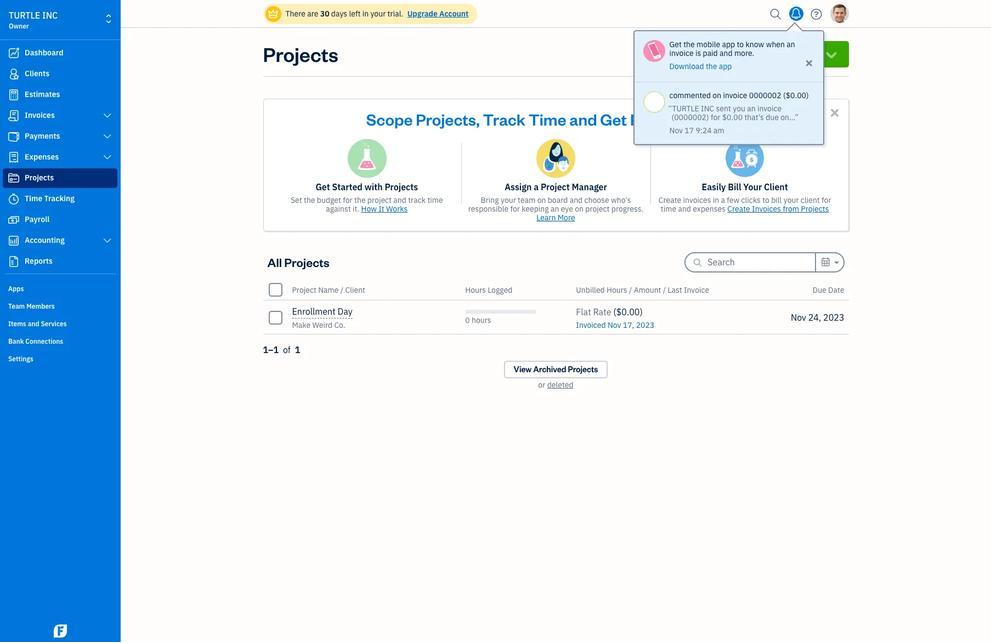 Task type: vqa. For each thing, say whether or not it's contained in the screenshot.
the middle the Get
yes



Task type: describe. For each thing, give the bounding box(es) containing it.
co.
[[334, 320, 345, 330]]

time tracking link
[[3, 189, 117, 209]]

1 vertical spatial get
[[601, 109, 627, 130]]

projects right from
[[801, 204, 830, 214]]

nov inside commented on invoice 0000002 ($0.00) " turtle inc sent you an invoice (0000002) for $0.00 that's due on … " nov 17 9:24 am
[[670, 126, 683, 136]]

deleted link
[[547, 380, 574, 390]]

1
[[295, 345, 300, 356]]

1 hours from the left
[[465, 285, 486, 295]]

for inside the assign a project manager bring your team on board and choose who's responsible for keeping an eye on project progress. learn more
[[511, 204, 520, 214]]

that's
[[745, 113, 764, 122]]

more.
[[735, 48, 755, 58]]

am
[[714, 126, 725, 136]]

apps
[[8, 285, 24, 293]]

project image
[[7, 173, 20, 184]]

project inside the "set the budget for the project and track time against it."
[[368, 195, 392, 205]]

and inside the "set the budget for the project and track time against it."
[[394, 195, 407, 205]]

accounting link
[[3, 231, 117, 251]]

hours logged
[[465, 285, 513, 295]]

Search text field
[[708, 254, 816, 271]]

you
[[733, 104, 746, 114]]

assign a project manager image
[[537, 139, 576, 178]]

payroll link
[[3, 210, 117, 230]]

progress.
[[612, 204, 644, 214]]

project inside the assign a project manager bring your team on board and choose who's responsible for keeping an eye on project progress. learn more
[[541, 182, 570, 193]]

$0.00 inside commented on invoice 0000002 ($0.00) " turtle inc sent you an invoice (0000002) for $0.00 that's due on … " nov 17 9:24 am
[[723, 113, 743, 122]]

enrollment day make weird co.
[[292, 306, 353, 330]]

rate
[[594, 306, 612, 317]]

hours
[[472, 316, 492, 325]]

projects,
[[416, 109, 480, 130]]

trial.
[[388, 9, 404, 19]]

day
[[338, 306, 353, 317]]

freshbooks image
[[52, 625, 69, 638]]

search image
[[767, 6, 785, 22]]

tracking
[[44, 194, 75, 204]]

and inside get the mobile app to know when an invoice is paid and more. download the app
[[720, 48, 733, 58]]

payroll
[[25, 215, 50, 224]]

settings link
[[3, 351, 117, 367]]

get started with projects
[[316, 182, 418, 193]]

client for project name / client
[[345, 285, 366, 295]]

last
[[668, 285, 682, 295]]

paid
[[703, 48, 718, 58]]

chevron large down image for accounting
[[102, 237, 113, 245]]

paid
[[630, 109, 663, 130]]

projects up the track
[[385, 182, 418, 193]]

the down "paid"
[[706, 61, 718, 71]]

turtle inside turtle inc owner
[[9, 10, 40, 21]]

view archived projects or deleted
[[514, 364, 598, 390]]

flat
[[576, 306, 591, 317]]

there
[[286, 9, 306, 19]]

team
[[8, 302, 25, 311]]

commented on invoice 0000002 ($0.00) " turtle inc sent you an invoice (0000002) for $0.00 that's due on … " nov 17 9:24 am
[[669, 91, 809, 136]]

when
[[766, 40, 785, 49]]

track
[[483, 109, 526, 130]]

upgrade account link
[[405, 9, 469, 19]]

there are 30 days left in your trial. upgrade account
[[286, 9, 469, 19]]

get for get started with projects
[[316, 182, 330, 193]]

due date
[[813, 285, 845, 295]]

"
[[795, 113, 799, 122]]

/ for client
[[341, 285, 344, 295]]

2 hours from the left
[[607, 285, 628, 295]]

create invoices from projects
[[728, 204, 830, 214]]

an inside commented on invoice 0000002 ($0.00) " turtle inc sent you an invoice (0000002) for $0.00 that's due on … " nov 17 9:24 am
[[748, 104, 756, 114]]

close image
[[805, 57, 815, 70]]

set
[[291, 195, 302, 205]]

invoiced nov 17, 2023 link
[[576, 320, 655, 330]]

clients link
[[3, 64, 117, 84]]

choose
[[585, 195, 610, 205]]

0000002
[[750, 91, 782, 100]]

clients
[[25, 69, 50, 78]]

sent
[[716, 104, 731, 114]]

your
[[744, 182, 762, 193]]

team members link
[[3, 298, 117, 314]]

owner
[[9, 22, 29, 30]]

settings
[[8, 355, 33, 363]]

3 / from the left
[[663, 285, 666, 295]]

learn
[[537, 213, 556, 223]]

started
[[332, 182, 363, 193]]

projects up project name button
[[284, 255, 330, 270]]

services
[[41, 320, 67, 328]]

1 horizontal spatial time
[[529, 109, 567, 130]]

easily
[[702, 182, 726, 193]]

dashboard
[[25, 48, 63, 58]]

and inside main element
[[28, 320, 39, 328]]

the down get started with projects
[[355, 195, 366, 205]]

team members
[[8, 302, 55, 311]]

eye
[[561, 204, 573, 214]]

time inside the "set the budget for the project and track time against it."
[[428, 195, 443, 205]]

)
[[640, 306, 643, 317]]

archived
[[534, 364, 567, 375]]

$0.00 inside flat rate ( $0.00 ) invoiced nov 17, 2023
[[617, 306, 640, 317]]

more
[[558, 213, 576, 223]]

payment image
[[7, 131, 20, 142]]

set the budget for the project and track time against it.
[[291, 195, 443, 214]]

create for create invoices from projects
[[728, 204, 751, 214]]

all
[[268, 255, 282, 270]]

against
[[326, 204, 351, 214]]

bill
[[772, 195, 782, 205]]

invoices inside main element
[[25, 110, 55, 120]]

0 hours link
[[461, 301, 572, 335]]

chevron large down image for expenses
[[102, 153, 113, 162]]

project name button
[[292, 285, 339, 295]]

from
[[783, 204, 800, 214]]

bring
[[481, 195, 499, 205]]

project name / client
[[292, 285, 366, 295]]

projects inside view archived projects or deleted
[[568, 364, 598, 375]]

upgrade
[[408, 9, 438, 19]]

report image
[[7, 256, 20, 267]]

projects down 'there'
[[263, 41, 339, 67]]

get the mobile app to know when an invoice is paid and more. download the app
[[670, 40, 796, 71]]

how it works
[[361, 204, 408, 214]]

works
[[386, 204, 408, 214]]

to inside get the mobile app to know when an invoice is paid and more. download the app
[[737, 40, 744, 49]]

projects inside main element
[[25, 173, 54, 183]]

manager
[[572, 182, 607, 193]]

expenses
[[25, 152, 59, 162]]

budget
[[317, 195, 341, 205]]

account
[[440, 9, 469, 19]]

reports
[[25, 256, 53, 266]]

items
[[8, 320, 26, 328]]

1–1 of 1
[[263, 345, 300, 356]]

weird
[[313, 320, 333, 330]]

logged
[[488, 285, 513, 295]]

items and services link
[[3, 316, 117, 332]]

1 horizontal spatial invoices
[[752, 204, 782, 214]]

get started with projects image
[[347, 139, 387, 178]]

connections
[[25, 338, 63, 346]]

2 vertical spatial invoice
[[758, 104, 782, 114]]

invoices
[[684, 195, 712, 205]]

for inside create invoices in a few clicks to bill your client for time and expenses
[[822, 195, 832, 205]]



Task type: locate. For each thing, give the bounding box(es) containing it.
1 vertical spatial chevron large down image
[[102, 153, 113, 162]]

on right eye
[[575, 204, 584, 214]]

project down the manager
[[586, 204, 610, 214]]

1 horizontal spatial time
[[661, 204, 677, 214]]

1 vertical spatial chevron large down image
[[102, 237, 113, 245]]

2023 down ')'
[[636, 320, 655, 330]]

1 vertical spatial an
[[748, 104, 756, 114]]

mobile
[[697, 40, 721, 49]]

0 horizontal spatial hours
[[465, 285, 486, 295]]

inc
[[42, 10, 58, 21], [701, 104, 715, 114]]

your inside create invoices in a few clicks to bill your client for time and expenses
[[784, 195, 799, 205]]

24,
[[809, 312, 822, 323]]

project up enrollment
[[292, 285, 317, 295]]

17
[[685, 126, 694, 136]]

on left "
[[781, 113, 790, 122]]

time tracking
[[25, 194, 75, 204]]

1 horizontal spatial client
[[764, 182, 788, 193]]

chart image
[[7, 235, 20, 246]]

project
[[368, 195, 392, 205], [586, 204, 610, 214]]

0 vertical spatial get
[[670, 40, 682, 49]]

0 vertical spatial $0.00
[[723, 113, 743, 122]]

and left expenses
[[679, 204, 691, 214]]

members
[[26, 302, 55, 311]]

easily bill your client
[[702, 182, 788, 193]]

and inside create invoices in a few clicks to bill your client for time and expenses
[[679, 204, 691, 214]]

board
[[548, 195, 568, 205]]

get left paid at the right of the page
[[601, 109, 627, 130]]

get up budget
[[316, 182, 330, 193]]

invoices left from
[[752, 204, 782, 214]]

0 vertical spatial in
[[363, 9, 369, 19]]

1 vertical spatial app
[[719, 61, 732, 71]]

0 vertical spatial turtle
[[9, 10, 40, 21]]

all projects
[[268, 255, 330, 270]]

turtle down commented
[[673, 104, 700, 114]]

chevron large down image down invoices link at the top left
[[102, 132, 113, 141]]

and left the track
[[394, 195, 407, 205]]

time up assign a project manager image
[[529, 109, 567, 130]]

/ for amount
[[629, 285, 632, 295]]

nov down the (
[[608, 320, 621, 330]]

time
[[529, 109, 567, 130], [25, 194, 42, 204]]

for inside commented on invoice 0000002 ($0.00) " turtle inc sent you an invoice (0000002) for $0.00 that's due on … " nov 17 9:24 am
[[711, 113, 721, 122]]

project down with in the left of the page
[[368, 195, 392, 205]]

the right "set"
[[304, 195, 315, 205]]

project inside the assign a project manager bring your team on board and choose who's responsible for keeping an eye on project progress. learn more
[[586, 204, 610, 214]]

0 vertical spatial invoices
[[25, 110, 55, 120]]

chevron large down image
[[102, 111, 113, 120], [102, 153, 113, 162]]

unbilled hours / amount / last invoice
[[576, 285, 710, 295]]

your left trial.
[[371, 9, 386, 19]]

0 vertical spatial app
[[722, 40, 735, 49]]

inc inside commented on invoice 0000002 ($0.00) " turtle inc sent you an invoice (0000002) for $0.00 that's due on … " nov 17 9:24 am
[[701, 104, 715, 114]]

an inside get the mobile app to know when an invoice is paid and more. download the app
[[787, 40, 796, 49]]

nov 24, 2023
[[791, 312, 845, 323]]

1 vertical spatial a
[[721, 195, 726, 205]]

"
[[669, 104, 673, 114]]

for left it.
[[343, 195, 353, 205]]

scope projects, track time and get paid accurately
[[366, 109, 746, 130]]

chevron large down image
[[102, 132, 113, 141], [102, 237, 113, 245]]

/ left client button
[[341, 285, 344, 295]]

1 chevron large down image from the top
[[102, 111, 113, 120]]

create down the bill at the top of page
[[728, 204, 751, 214]]

accurately
[[666, 109, 746, 130]]

1 horizontal spatial 2023
[[824, 312, 845, 323]]

on
[[713, 91, 722, 100], [781, 113, 790, 122], [538, 195, 546, 205], [575, 204, 584, 214]]

1 / from the left
[[341, 285, 344, 295]]

1 vertical spatial invoice
[[724, 91, 748, 100]]

items and services
[[8, 320, 67, 328]]

download the app button
[[670, 61, 732, 71]]

dashboard image
[[7, 48, 20, 59]]

hours left logged
[[465, 285, 486, 295]]

get for get the mobile app to know when an invoice is paid and more. download the app
[[670, 40, 682, 49]]

2 chevron large down image from the top
[[102, 237, 113, 245]]

(0000002)
[[672, 113, 709, 122]]

with
[[365, 182, 383, 193]]

chevron large down image inside expenses link
[[102, 153, 113, 162]]

0 horizontal spatial inc
[[42, 10, 58, 21]]

1 horizontal spatial in
[[713, 195, 720, 205]]

in inside create invoices in a few clicks to bill your client for time and expenses
[[713, 195, 720, 205]]

and right "items"
[[28, 320, 39, 328]]

go to help image
[[808, 6, 826, 22]]

invoices up payments on the top of page
[[25, 110, 55, 120]]

expenses link
[[3, 148, 117, 167]]

2 horizontal spatial nov
[[791, 312, 807, 323]]

get left is
[[670, 40, 682, 49]]

0 vertical spatial client
[[764, 182, 788, 193]]

1 horizontal spatial your
[[501, 195, 516, 205]]

nov 24, 2023 link
[[738, 301, 849, 335]]

0 horizontal spatial invoice
[[670, 48, 694, 58]]

for inside the "set the budget for the project and track time against it."
[[343, 195, 353, 205]]

0 horizontal spatial client
[[345, 285, 366, 295]]

0 horizontal spatial an
[[551, 204, 559, 214]]

inc up dashboard
[[42, 10, 58, 21]]

1 vertical spatial turtle
[[673, 104, 700, 114]]

easily bill your client image
[[726, 139, 765, 177]]

and right "paid"
[[720, 48, 733, 58]]

$0.00 up 17,
[[617, 306, 640, 317]]

date
[[829, 285, 845, 295]]

client up bill
[[764, 182, 788, 193]]

due
[[813, 285, 827, 295]]

chevron large down image inside "payments" link
[[102, 132, 113, 141]]

0 horizontal spatial turtle
[[9, 10, 40, 21]]

0 horizontal spatial project
[[368, 195, 392, 205]]

1 horizontal spatial inc
[[701, 104, 715, 114]]

chevron large down image up projects link
[[102, 153, 113, 162]]

2 chevron large down image from the top
[[102, 153, 113, 162]]

caretdown image
[[833, 256, 839, 269]]

app right the mobile
[[722, 40, 735, 49]]

time inside create invoices in a few clicks to bill your client for time and expenses
[[661, 204, 677, 214]]

2023 right the 24,
[[824, 312, 845, 323]]

1 horizontal spatial nov
[[670, 126, 683, 136]]

1 vertical spatial $0.00
[[617, 306, 640, 317]]

time left invoices
[[661, 204, 677, 214]]

estimates
[[25, 89, 60, 99]]

projects up deleted
[[568, 364, 598, 375]]

an right the when
[[787, 40, 796, 49]]

to left know
[[737, 40, 744, 49]]

projects link
[[3, 168, 117, 188]]

an left eye
[[551, 204, 559, 214]]

2 vertical spatial get
[[316, 182, 330, 193]]

1 horizontal spatial turtle
[[673, 104, 700, 114]]

inc left sent
[[701, 104, 715, 114]]

0 horizontal spatial your
[[371, 9, 386, 19]]

invoice inside get the mobile app to know when an invoice is paid and more. download the app
[[670, 48, 694, 58]]

1 vertical spatial client
[[345, 285, 366, 295]]

notifications image
[[788, 3, 805, 25]]

nov left the 24,
[[791, 312, 807, 323]]

0 horizontal spatial nov
[[608, 320, 621, 330]]

calendar image
[[821, 255, 831, 269]]

17,
[[623, 320, 635, 330]]

0 vertical spatial chevron large down image
[[102, 132, 113, 141]]

a left few
[[721, 195, 726, 205]]

chevron large down image inside accounting link
[[102, 237, 113, 245]]

1 horizontal spatial create
[[728, 204, 751, 214]]

/ left last at the right top
[[663, 285, 666, 295]]

amount
[[634, 285, 662, 295]]

commented
[[670, 91, 711, 100]]

0 horizontal spatial a
[[534, 182, 539, 193]]

1 horizontal spatial to
[[763, 195, 770, 205]]

or
[[539, 380, 546, 390]]

on right team
[[538, 195, 546, 205]]

1 horizontal spatial $0.00
[[723, 113, 743, 122]]

1 vertical spatial project
[[292, 285, 317, 295]]

1 vertical spatial to
[[763, 195, 770, 205]]

in down 'easily'
[[713, 195, 720, 205]]

$0.00 up am
[[723, 113, 743, 122]]

create for create invoices in a few clicks to bill your client for time and expenses
[[659, 195, 682, 205]]

0 horizontal spatial $0.00
[[617, 306, 640, 317]]

nov inside flat rate ( $0.00 ) invoiced nov 17, 2023
[[608, 320, 621, 330]]

1 horizontal spatial get
[[601, 109, 627, 130]]

main element
[[0, 0, 148, 643]]

clicks
[[742, 195, 761, 205]]

payments
[[25, 131, 60, 141]]

0 vertical spatial a
[[534, 182, 539, 193]]

0 horizontal spatial get
[[316, 182, 330, 193]]

name
[[318, 285, 339, 295]]

of
[[283, 345, 291, 356]]

1 horizontal spatial invoice
[[724, 91, 748, 100]]

estimates link
[[3, 85, 117, 105]]

0 vertical spatial chevron large down image
[[102, 111, 113, 120]]

client for easily bill your client
[[764, 182, 788, 193]]

expense image
[[7, 152, 20, 163]]

project up 'board'
[[541, 182, 570, 193]]

1 vertical spatial in
[[713, 195, 720, 205]]

bill
[[728, 182, 742, 193]]

0 vertical spatial inc
[[42, 10, 58, 21]]

0 vertical spatial time
[[529, 109, 567, 130]]

app down the mobile
[[719, 61, 732, 71]]

assign a project manager bring your team on board and choose who's responsible for keeping an eye on project progress. learn more
[[469, 182, 644, 223]]

few
[[727, 195, 740, 205]]

money image
[[7, 215, 20, 226]]

1 horizontal spatial an
[[748, 104, 756, 114]]

2 horizontal spatial an
[[787, 40, 796, 49]]

chevron large down image up "payments" link
[[102, 111, 113, 120]]

and inside the assign a project manager bring your team on board and choose who's responsible for keeping an eye on project progress. learn more
[[570, 195, 583, 205]]

it.
[[353, 204, 360, 214]]

create inside create invoices in a few clicks to bill your client for time and expenses
[[659, 195, 682, 205]]

chevron large down image inside invoices link
[[102, 111, 113, 120]]

1 chevron large down image from the top
[[102, 132, 113, 141]]

chevrondown image
[[824, 47, 839, 62]]

2 horizontal spatial get
[[670, 40, 682, 49]]

flat rate ( $0.00 ) invoiced nov 17, 2023
[[576, 306, 655, 330]]

to left bill
[[763, 195, 770, 205]]

0 vertical spatial project
[[541, 182, 570, 193]]

0 horizontal spatial 2023
[[636, 320, 655, 330]]

your right bill
[[784, 195, 799, 205]]

invoices
[[25, 110, 55, 120], [752, 204, 782, 214]]

for up am
[[711, 113, 721, 122]]

1 horizontal spatial hours
[[607, 285, 628, 295]]

an inside the assign a project manager bring your team on board and choose who's responsible for keeping an eye on project progress. learn more
[[551, 204, 559, 214]]

0 horizontal spatial /
[[341, 285, 344, 295]]

0 horizontal spatial time
[[25, 194, 42, 204]]

in right left
[[363, 9, 369, 19]]

2 horizontal spatial your
[[784, 195, 799, 205]]

view archived projects link
[[504, 361, 608, 379]]

2 horizontal spatial /
[[663, 285, 666, 295]]

your inside the assign a project manager bring your team on board and choose who's responsible for keeping an eye on project progress. learn more
[[501, 195, 516, 205]]

$0.00
[[723, 113, 743, 122], [617, 306, 640, 317]]

projects down the expenses
[[25, 173, 54, 183]]

make
[[292, 320, 311, 330]]

1 vertical spatial invoices
[[752, 204, 782, 214]]

turtle inc owner
[[9, 10, 58, 30]]

invoice down 0000002
[[758, 104, 782, 114]]

projects
[[263, 41, 339, 67], [25, 173, 54, 183], [385, 182, 418, 193], [801, 204, 830, 214], [284, 255, 330, 270], [568, 364, 598, 375]]

turtle inside commented on invoice 0000002 ($0.00) " turtle inc sent you an invoice (0000002) for $0.00 that's due on … " nov 17 9:24 am
[[673, 104, 700, 114]]

0 horizontal spatial invoices
[[25, 110, 55, 120]]

a
[[534, 182, 539, 193], [721, 195, 726, 205]]

reports link
[[3, 252, 117, 272]]

0 vertical spatial invoice
[[670, 48, 694, 58]]

2 / from the left
[[629, 285, 632, 295]]

app
[[722, 40, 735, 49], [719, 61, 732, 71]]

invoice up you
[[724, 91, 748, 100]]

0 horizontal spatial to
[[737, 40, 744, 49]]

for left keeping
[[511, 204, 520, 214]]

team
[[518, 195, 536, 205]]

your down the assign
[[501, 195, 516, 205]]

dashboard link
[[3, 43, 117, 63]]

2023 inside flat rate ( $0.00 ) invoiced nov 17, 2023
[[636, 320, 655, 330]]

1 vertical spatial time
[[25, 194, 42, 204]]

0 horizontal spatial create
[[659, 195, 682, 205]]

hours up the (
[[607, 285, 628, 295]]

1 horizontal spatial /
[[629, 285, 632, 295]]

0 hours
[[465, 316, 492, 325]]

1 horizontal spatial project
[[586, 204, 610, 214]]

invoice up download
[[670, 48, 694, 58]]

and up assign a project manager image
[[570, 109, 597, 130]]

chevron large down image up reports link
[[102, 237, 113, 245]]

1 vertical spatial inc
[[701, 104, 715, 114]]

a inside the assign a project manager bring your team on board and choose who's responsible for keeping an eye on project progress. learn more
[[534, 182, 539, 193]]

for
[[711, 113, 721, 122], [343, 195, 353, 205], [822, 195, 832, 205], [511, 204, 520, 214]]

/ left the amount
[[629, 285, 632, 295]]

a inside create invoices in a few clicks to bill your client for time and expenses
[[721, 195, 726, 205]]

create left invoices
[[659, 195, 682, 205]]

and right 'board'
[[570, 195, 583, 205]]

client image
[[7, 69, 20, 80]]

the left is
[[684, 40, 695, 49]]

1 horizontal spatial a
[[721, 195, 726, 205]]

create
[[659, 195, 682, 205], [728, 204, 751, 214]]

0 vertical spatial an
[[787, 40, 796, 49]]

get inside get the mobile app to know when an invoice is paid and more. download the app
[[670, 40, 682, 49]]

1 horizontal spatial project
[[541, 182, 570, 193]]

estimate image
[[7, 89, 20, 100]]

nov left 17
[[670, 126, 683, 136]]

unbilled
[[576, 285, 605, 295]]

who's
[[611, 195, 631, 205]]

to
[[737, 40, 744, 49], [763, 195, 770, 205]]

close image
[[829, 106, 842, 119]]

left
[[349, 9, 361, 19]]

turtle up owner
[[9, 10, 40, 21]]

inc inside turtle inc owner
[[42, 10, 58, 21]]

time right timer image
[[25, 194, 42, 204]]

expenses
[[693, 204, 726, 214]]

create invoices in a few clicks to bill your client for time and expenses
[[659, 195, 832, 214]]

0
[[465, 316, 470, 325]]

scope
[[366, 109, 413, 130]]

a up team
[[534, 182, 539, 193]]

0 horizontal spatial project
[[292, 285, 317, 295]]

timer image
[[7, 194, 20, 205]]

invoice image
[[7, 110, 20, 121]]

view
[[514, 364, 532, 375]]

bank connections
[[8, 338, 63, 346]]

0 horizontal spatial time
[[428, 195, 443, 205]]

for right client
[[822, 195, 832, 205]]

to inside create invoices in a few clicks to bill your client for time and expenses
[[763, 195, 770, 205]]

keeping
[[522, 204, 549, 214]]

chevron large down image for invoices
[[102, 111, 113, 120]]

time inside time tracking link
[[25, 194, 42, 204]]

crown image
[[268, 8, 279, 19]]

2 horizontal spatial invoice
[[758, 104, 782, 114]]

client up day
[[345, 285, 366, 295]]

chevron large down image for payments
[[102, 132, 113, 141]]

0 vertical spatial to
[[737, 40, 744, 49]]

an right you
[[748, 104, 756, 114]]

2 vertical spatial an
[[551, 204, 559, 214]]

0 horizontal spatial in
[[363, 9, 369, 19]]

on up sent
[[713, 91, 722, 100]]

time right the track
[[428, 195, 443, 205]]

get
[[670, 40, 682, 49], [601, 109, 627, 130], [316, 182, 330, 193]]



